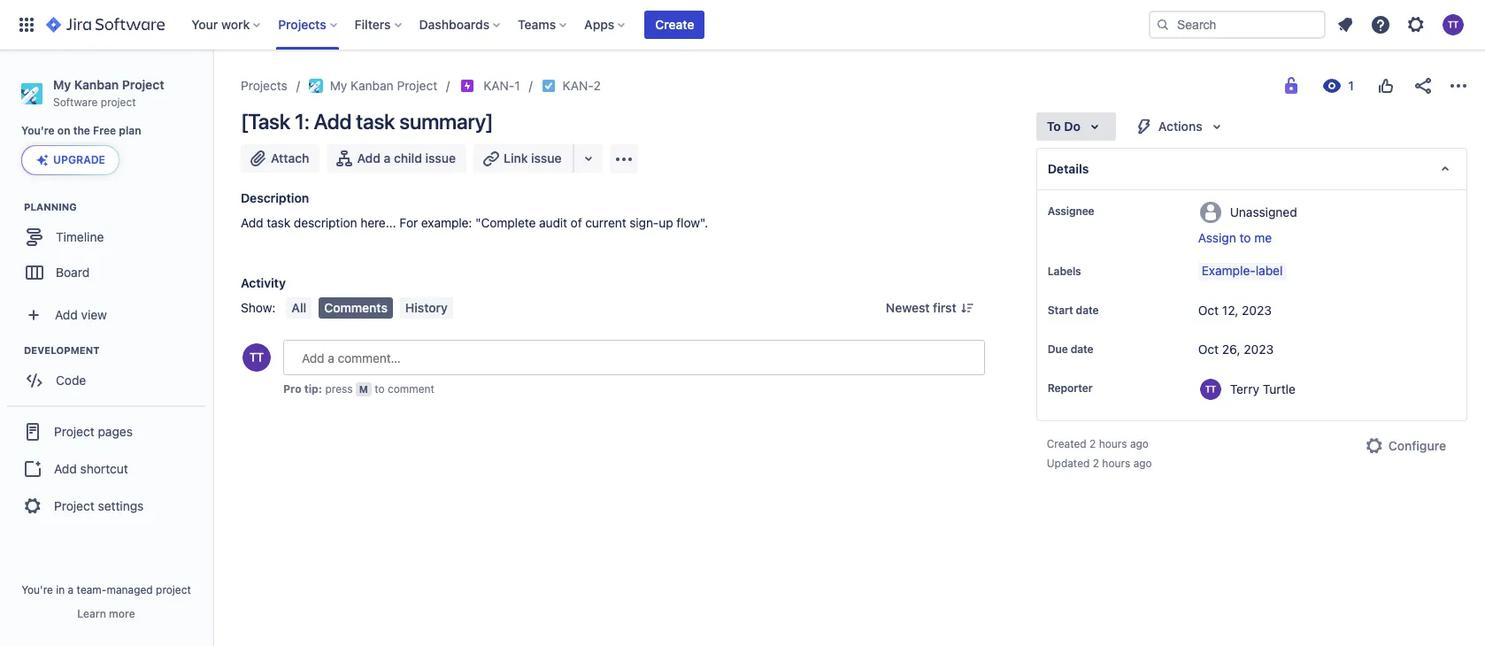 Task type: locate. For each thing, give the bounding box(es) containing it.
0 vertical spatial hours
[[1099, 437, 1127, 451]]

0 horizontal spatial project
[[101, 95, 136, 109]]

hours right updated
[[1102, 457, 1131, 470]]

create button
[[645, 11, 705, 39]]

add for view
[[55, 307, 78, 322]]

date right start
[[1076, 304, 1099, 317]]

1 horizontal spatial project
[[156, 583, 191, 597]]

2 right updated
[[1093, 457, 1099, 470]]

0 vertical spatial project
[[101, 95, 136, 109]]

projects for projects link
[[241, 78, 287, 93]]

task image
[[541, 79, 556, 93]]

projects inside popup button
[[278, 17, 326, 32]]

1 issue from the left
[[425, 150, 456, 166]]

comments
[[324, 300, 388, 315]]

labels
[[1048, 265, 1081, 278]]

add task description here... for example: "complete audit of current sign-up flow".
[[241, 215, 708, 230]]

your profile and settings image
[[1443, 14, 1464, 35]]

1 vertical spatial oct
[[1198, 342, 1219, 357]]

pro tip: press m to comment
[[283, 382, 434, 396]]

first
[[933, 300, 957, 315]]

a right in
[[68, 583, 74, 597]]

0 vertical spatial projects
[[278, 17, 326, 32]]

to
[[1240, 230, 1251, 245], [375, 382, 385, 396]]

to right the 'm'
[[375, 382, 385, 396]]

view
[[81, 307, 107, 322]]

kan-2 link
[[563, 75, 601, 96]]

development
[[24, 345, 100, 356]]

description
[[241, 190, 309, 205]]

task down my kanban project link
[[356, 109, 395, 134]]

0 horizontal spatial issue
[[425, 150, 456, 166]]

ago
[[1130, 437, 1149, 451], [1134, 457, 1152, 470]]

projects link
[[241, 75, 287, 96]]

1 vertical spatial projects
[[241, 78, 287, 93]]

kanban for my kanban project software project
[[74, 77, 119, 92]]

1 oct from the top
[[1198, 303, 1219, 318]]

current
[[585, 215, 626, 230]]

1 vertical spatial 2023
[[1244, 342, 1274, 357]]

my up the software
[[53, 77, 71, 92]]

1 vertical spatial hours
[[1102, 457, 1131, 470]]

you're
[[21, 124, 55, 137], [21, 583, 53, 597]]

apps button
[[579, 11, 632, 39]]

0 vertical spatial oct
[[1198, 303, 1219, 318]]

1 horizontal spatial kanban
[[351, 78, 394, 93]]

jira software image
[[46, 14, 165, 35], [46, 14, 165, 35]]

1 horizontal spatial to
[[1240, 230, 1251, 245]]

a left child
[[384, 150, 391, 166]]

2 issue from the left
[[531, 150, 562, 166]]

link web pages and more image
[[578, 148, 599, 169]]

comment
[[388, 382, 434, 396]]

a
[[384, 150, 391, 166], [68, 583, 74, 597]]

0 vertical spatial you're
[[21, 124, 55, 137]]

created
[[1047, 437, 1087, 451]]

2 you're from the top
[[21, 583, 53, 597]]

kanban up the software
[[74, 77, 119, 92]]

my kanban project image
[[309, 79, 323, 93]]

work
[[221, 17, 250, 32]]

unassigned
[[1230, 204, 1297, 219]]

you're left "on"
[[21, 124, 55, 137]]

project settings link
[[7, 487, 205, 526]]

1 vertical spatial you're
[[21, 583, 53, 597]]

sidebar navigation image
[[193, 71, 232, 106]]

link issue
[[504, 150, 562, 166]]

1 vertical spatial date
[[1071, 343, 1094, 356]]

hours
[[1099, 437, 1127, 451], [1102, 457, 1131, 470]]

issue right link
[[531, 150, 562, 166]]

for
[[399, 215, 418, 230]]

my inside my kanban project software project
[[53, 77, 71, 92]]

hours right created
[[1099, 437, 1127, 451]]

oct left 12,
[[1198, 303, 1219, 318]]

2 kan- from the left
[[563, 78, 594, 93]]

you're left in
[[21, 583, 53, 597]]

project
[[101, 95, 136, 109], [156, 583, 191, 597]]

project down add shortcut
[[54, 498, 94, 513]]

example-
[[1202, 263, 1256, 278]]

copy link to issue image
[[597, 78, 612, 92]]

project inside project pages link
[[54, 424, 94, 439]]

to left the me
[[1240, 230, 1251, 245]]

task down description
[[267, 215, 290, 230]]

oct 12, 2023
[[1198, 303, 1272, 318]]

1 vertical spatial 2
[[1090, 437, 1096, 451]]

sign-
[[630, 215, 659, 230]]

2 inside "kan-2" link
[[594, 78, 601, 93]]

create
[[655, 17, 694, 32]]

shortcut
[[80, 461, 128, 476]]

projects button
[[273, 11, 344, 39]]

my right my kanban project icon
[[330, 78, 347, 93]]

date
[[1076, 304, 1099, 317], [1071, 343, 1094, 356]]

press
[[325, 382, 353, 396]]

1 vertical spatial to
[[375, 382, 385, 396]]

assign to me
[[1198, 230, 1272, 245]]

kan-
[[483, 78, 515, 93], [563, 78, 594, 93]]

projects up '[task'
[[241, 78, 287, 93]]

1 horizontal spatial kan-
[[563, 78, 594, 93]]

2023 for oct 26, 2023
[[1244, 342, 1274, 357]]

add for shortcut
[[54, 461, 77, 476]]

kan- left copy link to issue image
[[563, 78, 594, 93]]

audit
[[539, 215, 567, 230]]

my kanban project software project
[[53, 77, 164, 109]]

1 horizontal spatial a
[[384, 150, 391, 166]]

add inside popup button
[[55, 307, 78, 322]]

2023
[[1242, 303, 1272, 318], [1244, 342, 1274, 357]]

date right due
[[1071, 343, 1094, 356]]

description
[[294, 215, 357, 230]]

kan- right epic image at the top left of page
[[483, 78, 515, 93]]

0 horizontal spatial kan-
[[483, 78, 515, 93]]

0 horizontal spatial kanban
[[74, 77, 119, 92]]

project right "managed"
[[156, 583, 191, 597]]

you're for you're in a team-managed project
[[21, 583, 53, 597]]

group
[[7, 406, 205, 531]]

banner
[[0, 0, 1485, 50]]

more
[[109, 607, 135, 620]]

2 right created
[[1090, 437, 1096, 451]]

add left shortcut
[[54, 461, 77, 476]]

project up "plan"
[[101, 95, 136, 109]]

0 vertical spatial to
[[1240, 230, 1251, 245]]

planning
[[24, 201, 77, 213]]

0 horizontal spatial my
[[53, 77, 71, 92]]

kan-2
[[563, 78, 601, 93]]

date for oct 12, 2023
[[1076, 304, 1099, 317]]

menu bar containing all
[[283, 297, 457, 319]]

0 vertical spatial date
[[1076, 304, 1099, 317]]

code link
[[9, 363, 204, 399]]

1 vertical spatial task
[[267, 215, 290, 230]]

add left view
[[55, 307, 78, 322]]

ago right created
[[1130, 437, 1149, 451]]

add for a
[[357, 150, 381, 166]]

add down description
[[241, 215, 263, 230]]

oct for oct 26, 2023
[[1198, 342, 1219, 357]]

my
[[53, 77, 71, 92], [330, 78, 347, 93]]

learn
[[77, 607, 106, 620]]

kan- for 2
[[563, 78, 594, 93]]

1 horizontal spatial task
[[356, 109, 395, 134]]

1 kan- from the left
[[483, 78, 515, 93]]

0 vertical spatial 2
[[594, 78, 601, 93]]

projects up my kanban project icon
[[278, 17, 326, 32]]

managed
[[107, 583, 153, 597]]

timeline
[[56, 229, 104, 244]]

0 vertical spatial ago
[[1130, 437, 1149, 451]]

menu bar
[[283, 297, 457, 319]]

[task
[[241, 109, 290, 134]]

2023 right 26,
[[1244, 342, 1274, 357]]

planning group
[[9, 200, 212, 296]]

a inside button
[[384, 150, 391, 166]]

newest
[[886, 300, 930, 315]]

1 horizontal spatial my
[[330, 78, 347, 93]]

project up add shortcut
[[54, 424, 94, 439]]

teams
[[518, 17, 556, 32]]

example-label
[[1202, 263, 1283, 278]]

2 right the task image
[[594, 78, 601, 93]]

kanban up [task 1: add task summary]
[[351, 78, 394, 93]]

kanban inside my kanban project software project
[[74, 77, 119, 92]]

2 vertical spatial 2
[[1093, 457, 1099, 470]]

project up "plan"
[[122, 77, 164, 92]]

0 vertical spatial task
[[356, 109, 395, 134]]

projects
[[278, 17, 326, 32], [241, 78, 287, 93]]

2 oct from the top
[[1198, 342, 1219, 357]]

2023 right 12,
[[1242, 303, 1272, 318]]

search image
[[1156, 18, 1170, 32]]

development image
[[3, 340, 24, 361]]

add down [task 1: add task summary]
[[357, 150, 381, 166]]

0 vertical spatial a
[[384, 150, 391, 166]]

kanban
[[74, 77, 119, 92], [351, 78, 394, 93]]

0 vertical spatial 2023
[[1242, 303, 1272, 318]]

you're for you're on the free plan
[[21, 124, 55, 137]]

team-
[[77, 583, 107, 597]]

newest first button
[[875, 297, 985, 319]]

timeline link
[[9, 220, 204, 255]]

help image
[[1370, 14, 1391, 35]]

1 you're from the top
[[21, 124, 55, 137]]

development group
[[9, 344, 212, 404]]

ago right updated
[[1134, 457, 1152, 470]]

add
[[314, 109, 352, 134], [357, 150, 381, 166], [241, 215, 263, 230], [55, 307, 78, 322], [54, 461, 77, 476]]

kan- for 1
[[483, 78, 515, 93]]

Search field
[[1149, 11, 1326, 39]]

my kanban project link
[[309, 75, 437, 96]]

profile image of terry turtle image
[[243, 343, 271, 372]]

project up summary]
[[397, 78, 437, 93]]

add inside group
[[54, 461, 77, 476]]

1 horizontal spatial issue
[[531, 150, 562, 166]]

issue right child
[[425, 150, 456, 166]]

assign
[[1198, 230, 1236, 245]]

filters button
[[349, 11, 409, 39]]

Add a comment… field
[[283, 340, 985, 375]]

epic image
[[460, 79, 475, 93]]

to inside the assign to me button
[[1240, 230, 1251, 245]]

my for my kanban project software project
[[53, 77, 71, 92]]

2023 for oct 12, 2023
[[1242, 303, 1272, 318]]

oct left 26,
[[1198, 342, 1219, 357]]

1 vertical spatial a
[[68, 583, 74, 597]]

activity
[[241, 275, 286, 290]]

oct 26, 2023
[[1198, 342, 1274, 357]]



Task type: describe. For each thing, give the bounding box(es) containing it.
0 horizontal spatial task
[[267, 215, 290, 230]]

assignee
[[1048, 204, 1095, 218]]

show:
[[241, 300, 276, 315]]

my for my kanban project
[[330, 78, 347, 93]]

1 vertical spatial project
[[156, 583, 191, 597]]

up
[[659, 215, 673, 230]]

software
[[53, 95, 98, 109]]

your
[[191, 17, 218, 32]]

the
[[73, 124, 90, 137]]

plan
[[119, 124, 141, 137]]

you're on the free plan
[[21, 124, 141, 137]]

1
[[515, 78, 520, 93]]

[task 1: add task summary]
[[241, 109, 493, 134]]

m
[[359, 383, 368, 395]]

all
[[292, 300, 306, 315]]

0 horizontal spatial a
[[68, 583, 74, 597]]

add a child issue
[[357, 150, 456, 166]]

pages
[[98, 424, 133, 439]]

attach button
[[241, 144, 320, 173]]

in
[[56, 583, 65, 597]]

project inside the project settings link
[[54, 498, 94, 513]]

history
[[405, 300, 448, 315]]

0 horizontal spatial to
[[375, 382, 385, 396]]

pro
[[283, 382, 301, 396]]

of
[[571, 215, 582, 230]]

add app image
[[613, 148, 634, 170]]

newest first image
[[960, 301, 974, 315]]

attach
[[271, 150, 309, 166]]

banner containing your work
[[0, 0, 1485, 50]]

kanban for my kanban project
[[351, 78, 394, 93]]

add view button
[[11, 298, 202, 333]]

upgrade
[[53, 153, 105, 167]]

here...
[[360, 215, 396, 230]]

2 for kan-
[[594, 78, 601, 93]]

board link
[[9, 255, 204, 291]]

your work button
[[186, 11, 268, 39]]

link issue button
[[474, 144, 574, 173]]

projects for projects popup button
[[278, 17, 326, 32]]

add shortcut
[[54, 461, 128, 476]]

flow".
[[677, 215, 708, 230]]

date for oct 26, 2023
[[1071, 343, 1094, 356]]

group containing project pages
[[7, 406, 205, 531]]

filters
[[355, 17, 391, 32]]

details element
[[1036, 148, 1468, 190]]

link
[[504, 150, 528, 166]]

add shortcut button
[[7, 452, 205, 487]]

primary element
[[11, 0, 1149, 50]]

due
[[1048, 343, 1068, 356]]

reporter
[[1048, 381, 1093, 395]]

my kanban project
[[330, 78, 437, 93]]

child
[[394, 150, 422, 166]]

project pages
[[54, 424, 133, 439]]

start date
[[1048, 304, 1099, 317]]

learn more button
[[77, 607, 135, 621]]

your work
[[191, 17, 250, 32]]

12,
[[1222, 303, 1239, 318]]

settings image
[[1406, 14, 1427, 35]]

oct for oct 12, 2023
[[1198, 303, 1219, 318]]

start
[[1048, 304, 1073, 317]]

project pages link
[[7, 413, 205, 452]]

details
[[1048, 161, 1089, 176]]

example:
[[421, 215, 472, 230]]

dashboards
[[419, 17, 490, 32]]

example-label link
[[1198, 263, 1287, 281]]

code
[[56, 373, 86, 388]]

apps
[[584, 17, 615, 32]]

history button
[[400, 297, 453, 319]]

me
[[1255, 230, 1272, 245]]

1:
[[295, 109, 309, 134]]

add view
[[55, 307, 107, 322]]

board
[[56, 265, 90, 280]]

settings
[[98, 498, 144, 513]]

updated
[[1047, 457, 1090, 470]]

assign to me button
[[1198, 229, 1449, 247]]

configure
[[1389, 438, 1446, 453]]

project settings
[[54, 498, 144, 513]]

1 vertical spatial ago
[[1134, 457, 1152, 470]]

upgrade button
[[22, 146, 119, 175]]

notifications image
[[1335, 14, 1356, 35]]

project inside my kanban project software project
[[122, 77, 164, 92]]

free
[[93, 124, 116, 137]]

26,
[[1222, 342, 1241, 357]]

project inside my kanban project link
[[397, 78, 437, 93]]

2 for created
[[1090, 437, 1096, 451]]

summary]
[[399, 109, 493, 134]]

add for task
[[241, 215, 263, 230]]

on
[[57, 124, 70, 137]]

add right 1:
[[314, 109, 352, 134]]

project inside my kanban project software project
[[101, 95, 136, 109]]

you're in a team-managed project
[[21, 583, 191, 597]]

learn more
[[77, 607, 135, 620]]

configure link
[[1353, 432, 1457, 460]]

teams button
[[513, 11, 574, 39]]

newest first
[[886, 300, 957, 315]]

all button
[[286, 297, 312, 319]]

label
[[1256, 263, 1283, 278]]

planning image
[[3, 197, 24, 218]]

add a child issue button
[[327, 144, 466, 173]]

dashboards button
[[414, 11, 507, 39]]

kan-1
[[483, 78, 520, 93]]

appswitcher icon image
[[16, 14, 37, 35]]



Task type: vqa. For each thing, say whether or not it's contained in the screenshot.
the in
yes



